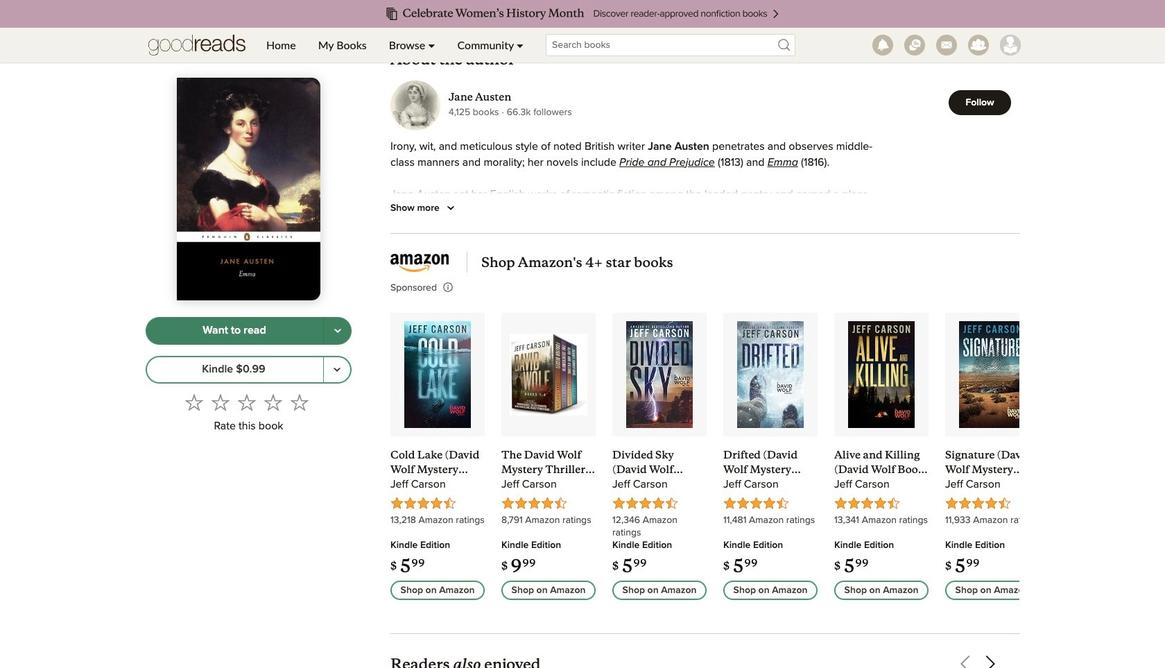 Task type: locate. For each thing, give the bounding box(es) containing it.
2 4 and a half stars element from the left
[[502, 497, 596, 514]]

4 book cover image from the left
[[737, 321, 804, 428]]

by jeff carson element
[[391, 476, 485, 497], [502, 476, 596, 497], [613, 476, 707, 497], [724, 476, 818, 497], [835, 476, 929, 497], [946, 476, 1040, 497]]

6 4 and a half stars element from the left
[[946, 497, 1040, 514]]

1 4 and a half stars element from the left
[[391, 497, 485, 514]]

book cover image for by jeff carson element for second 4 and a half stars image from right
[[848, 321, 915, 428]]

4 and a half stars element for by jeff carson element corresponding to 4th 4 and a half stars image from left
[[724, 497, 818, 514]]

3 4 and a half stars image from the left
[[613, 497, 679, 509]]

4 4 and a half stars element from the left
[[724, 497, 818, 514]]

rate 1 out of 5 image
[[185, 393, 203, 411]]

5 4 and a half stars element from the left
[[835, 497, 929, 514]]

amazon logo image
[[391, 254, 453, 272]]

book cover image for by jeff carson element related to sixth 4 and a half stars image from left
[[959, 321, 1026, 428]]

6 book cover image from the left
[[959, 321, 1026, 428]]

Search by book title or ISBN text field
[[546, 34, 796, 56]]

by jeff carson element for second 4 and a half stars image from right
[[835, 476, 929, 497]]

5 book cover image from the left
[[848, 321, 915, 428]]

3 book cover image from the left
[[626, 321, 693, 428]]

1 book cover image from the left
[[404, 321, 471, 428]]

list with 6 items list
[[391, 313, 1057, 600]]

4 by jeff carson element from the left
[[724, 476, 818, 497]]

3 4 and a half stars element from the left
[[613, 497, 707, 514]]

2 book cover image from the left
[[510, 321, 588, 428]]

2 by jeff carson element from the left
[[502, 476, 596, 497]]

4 and a half stars element
[[391, 497, 485, 514], [502, 497, 596, 514], [613, 497, 707, 514], [724, 497, 818, 514], [835, 497, 929, 514], [946, 497, 1040, 514]]

5 4 and a half stars image from the left
[[835, 497, 901, 509]]

rate 2 out of 5 image
[[211, 393, 229, 411]]

profile image for kendall parks. image
[[1001, 35, 1021, 56]]

by jeff carson element for 4th 4 and a half stars image from the right
[[613, 476, 707, 497]]

by jeff carson element for 4th 4 and a half stars image from left
[[724, 476, 818, 497]]

rate 4 out of 5 image
[[264, 393, 282, 411]]

home image
[[148, 28, 246, 62]]

celebrate women's history month with new nonfiction image
[[28, 0, 1138, 28]]

6 by jeff carson element from the left
[[946, 476, 1040, 497]]

3 by jeff carson element from the left
[[613, 476, 707, 497]]

by jeff carson element for sixth 4 and a half stars image from left
[[946, 476, 1040, 497]]

None search field
[[535, 34, 807, 56]]

book cover image for by jeff carson element corresponding to fifth 4 and a half stars image from the right
[[510, 321, 588, 428]]

1 by jeff carson element from the left
[[391, 476, 485, 497]]

4 and a half stars image
[[391, 497, 457, 509], [502, 497, 568, 509], [613, 497, 679, 509], [724, 497, 790, 509], [835, 497, 901, 509], [946, 497, 1012, 509]]

5 by jeff carson element from the left
[[835, 476, 929, 497]]

book cover image
[[404, 321, 471, 428], [510, 321, 588, 428], [626, 321, 693, 428], [737, 321, 804, 428], [848, 321, 915, 428], [959, 321, 1026, 428]]

4 and a half stars element for by jeff carson element related to sixth 4 and a half stars image from the right
[[391, 497, 485, 514]]

by jeff carson element for sixth 4 and a half stars image from the right
[[391, 476, 485, 497]]



Task type: vqa. For each thing, say whether or not it's contained in the screenshot.
top friends
no



Task type: describe. For each thing, give the bounding box(es) containing it.
by jeff carson element for fifth 4 and a half stars image from the right
[[502, 476, 596, 497]]

book cover image for by jeff carson element corresponding to 4th 4 and a half stars image from left
[[737, 321, 804, 428]]

4 4 and a half stars image from the left
[[724, 497, 790, 509]]

4 and a half stars element for by jeff carson element corresponding to fifth 4 and a half stars image from the right
[[502, 497, 596, 514]]

4 and a half stars element for by jeff carson element related to sixth 4 and a half stars image from left
[[946, 497, 1040, 514]]

1 4 and a half stars image from the left
[[391, 497, 457, 509]]

rate this book element
[[146, 389, 352, 437]]

why am i seeing this ad? click link to learn more. image
[[443, 282, 454, 293]]

rating 0 out of 5 group
[[181, 389, 313, 415]]

rate 3 out of 5 image
[[238, 393, 256, 411]]

6 4 and a half stars image from the left
[[946, 497, 1012, 509]]

profile image for jane austen. image
[[391, 80, 441, 130]]

book cover image for by jeff carson element related to sixth 4 and a half stars image from the right
[[404, 321, 471, 428]]

4 and a half stars element for by jeff carson element corresponding to 4th 4 and a half stars image from the right
[[613, 497, 707, 514]]

rate 5 out of 5 image
[[290, 393, 308, 411]]

4 and a half stars element for by jeff carson element for second 4 and a half stars image from right
[[835, 497, 929, 514]]

2 4 and a half stars image from the left
[[502, 497, 568, 509]]

book cover image for by jeff carson element corresponding to 4th 4 and a half stars image from the right
[[626, 321, 693, 428]]



